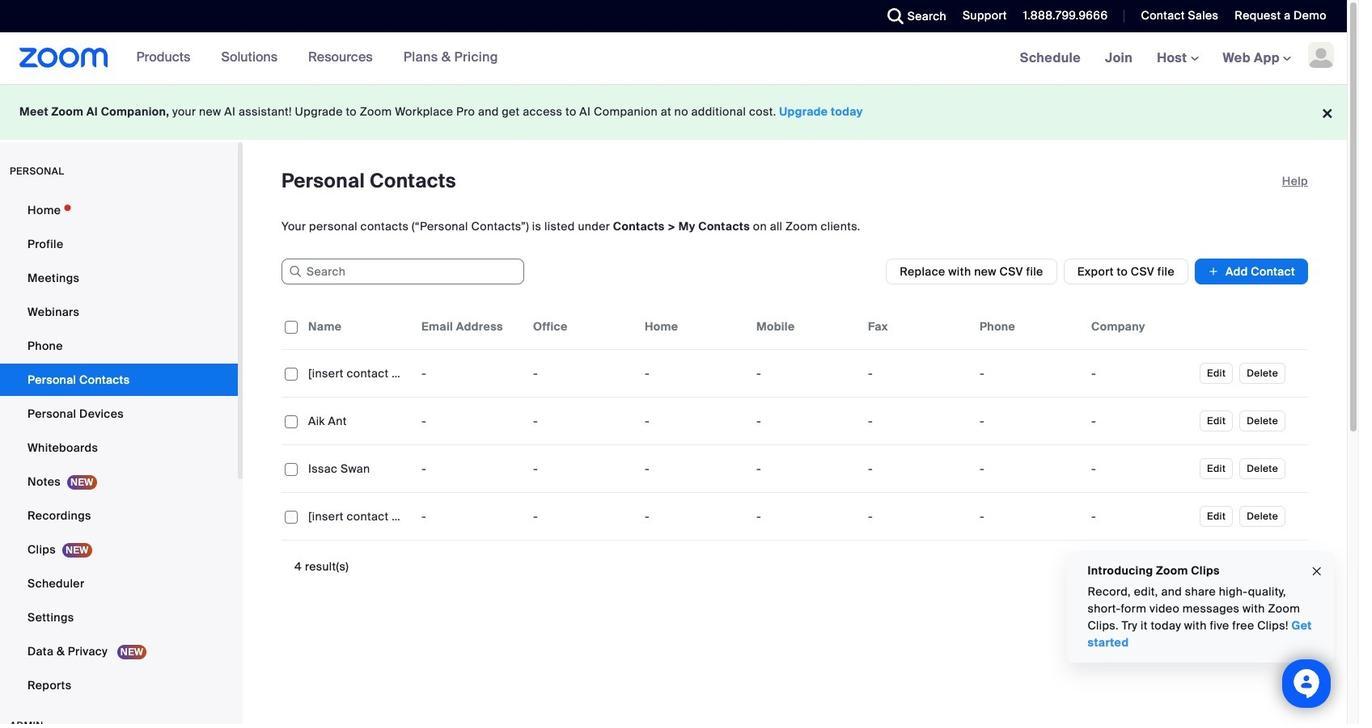 Task type: locate. For each thing, give the bounding box(es) containing it.
cell
[[973, 358, 1085, 390], [1085, 358, 1196, 390], [973, 405, 1085, 438], [1085, 405, 1196, 438], [973, 453, 1085, 485], [1085, 453, 1196, 485], [973, 501, 1085, 533], [1085, 501, 1196, 533]]

banner
[[0, 32, 1347, 85]]

footer
[[0, 84, 1347, 140]]

personal menu menu
[[0, 194, 238, 704]]

application
[[282, 304, 1320, 553]]

add image
[[1208, 264, 1219, 280]]

meetings navigation
[[1008, 32, 1347, 85]]

profile picture image
[[1308, 42, 1334, 68]]

Search Contacts Input text field
[[282, 259, 524, 285]]

zoom logo image
[[19, 48, 108, 68]]



Task type: describe. For each thing, give the bounding box(es) containing it.
close image
[[1311, 563, 1323, 581]]

product information navigation
[[108, 32, 510, 84]]



Task type: vqa. For each thing, say whether or not it's contained in the screenshot.
the add icon
yes



